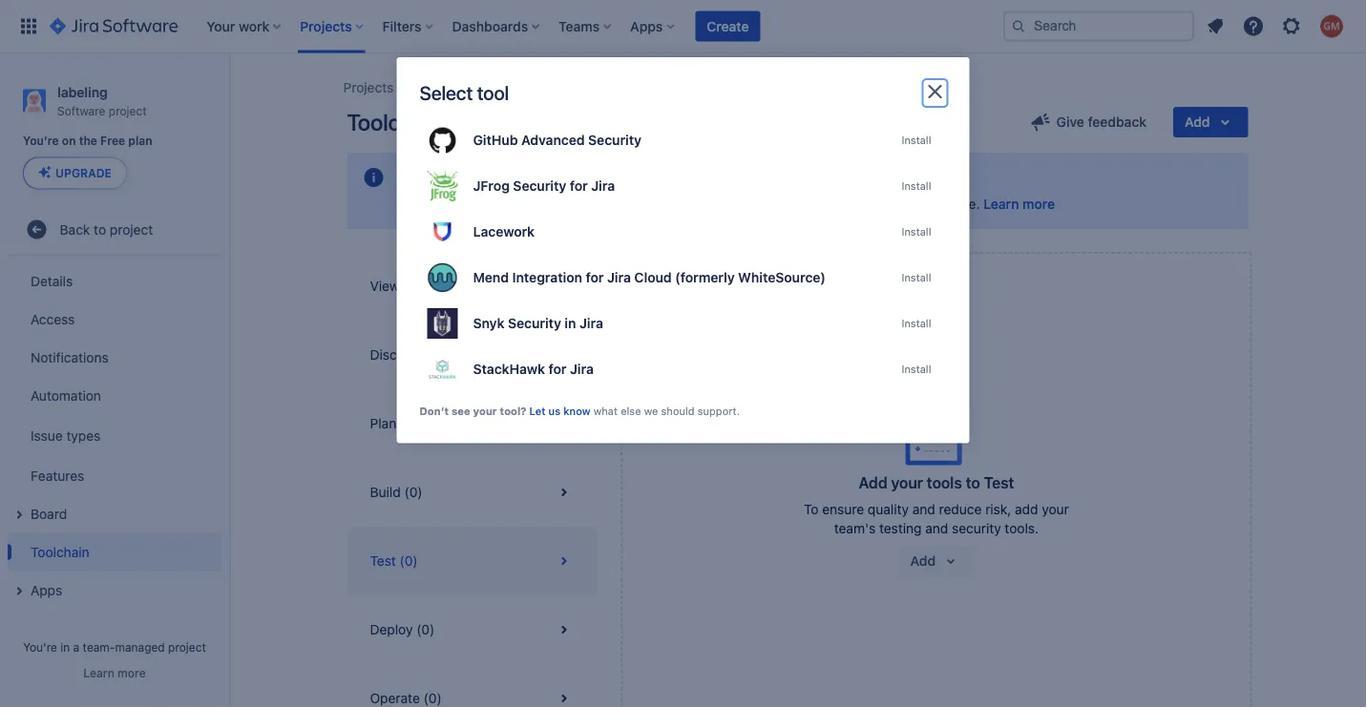 Task type: describe. For each thing, give the bounding box(es) containing it.
1 vertical spatial and
[[913, 502, 936, 518]]

lacework image
[[427, 217, 458, 247]]

features
[[31, 468, 84, 484]]

don't
[[420, 405, 449, 417]]

your up integrations
[[488, 169, 520, 187]]

project
[[488, 80, 531, 95]]

0 horizontal spatial learn
[[83, 667, 114, 680]]

else
[[621, 405, 641, 417]]

jira up the don't see your tool? let us know what else we should support.
[[570, 361, 594, 377]]

see
[[452, 405, 470, 417]]

build (0)
[[370, 485, 423, 500]]

issue
[[31, 428, 63, 443]]

team-
[[83, 641, 115, 654]]

deploy
[[370, 622, 413, 638]]

deploy (0) button
[[347, 596, 598, 665]]

managed
[[115, 641, 165, 654]]

we
[[644, 405, 658, 417]]

cloud
[[634, 270, 672, 286]]

us
[[549, 405, 561, 417]]

right
[[917, 196, 945, 212]]

apps
[[31, 582, 62, 598]]

project inside labeling software project
[[109, 104, 147, 117]]

discover (0)
[[370, 347, 446, 363]]

build
[[370, 485, 401, 500]]

stackhawk for jira
[[473, 361, 594, 377]]

feedback
[[1088, 114, 1147, 130]]

install for jfrog security for jira
[[902, 180, 931, 192]]

issue types
[[31, 428, 101, 443]]

connect
[[624, 196, 674, 212]]

advanced
[[521, 132, 585, 148]]

stackhawk
[[473, 361, 545, 377]]

1 horizontal spatial toolchain
[[347, 109, 442, 136]]

project right managed
[[168, 641, 206, 654]]

in inside select tool dialog
[[565, 316, 576, 331]]

give
[[1057, 114, 1085, 130]]

security
[[952, 521, 1001, 537]]

board button
[[8, 495, 222, 533]]

the
[[79, 134, 97, 148]]

automation
[[31, 388, 101, 403]]

should
[[661, 405, 695, 417]]

to right back
[[94, 221, 106, 237]]

reduce
[[939, 502, 982, 518]]

automation link
[[8, 377, 222, 415]]

more inside the welcome to your project toolchain discover integrations for your tools, connect work to your project, and manage it all right here. learn more
[[1023, 196, 1055, 212]]

primary element
[[11, 0, 1004, 53]]

tools,
[[586, 196, 620, 212]]

security for in
[[508, 316, 561, 331]]

0 vertical spatial security
[[588, 132, 642, 148]]

test inside add your tools to test to ensure quality and reduce risk, add your team's testing and security tools.
[[984, 474, 1014, 492]]

labeling for labeling
[[417, 80, 465, 95]]

operate
[[370, 691, 420, 707]]

jfrog security for jira
[[473, 178, 615, 194]]

tools for (1)
[[421, 278, 451, 294]]

snyk
[[473, 316, 505, 331]]

welcome
[[401, 169, 466, 187]]

mend integration for jira cloud (formerly whitesource) image
[[427, 263, 458, 293]]

jira for snyk security in jira
[[580, 316, 603, 331]]

to right "work"
[[711, 196, 723, 212]]

close modal image
[[924, 80, 947, 103]]

view all tools (1)
[[370, 278, 470, 294]]

jfrog
[[473, 178, 510, 194]]

select tool
[[420, 82, 509, 104]]

github
[[473, 132, 518, 148]]

create banner
[[0, 0, 1366, 53]]

mend integration for jira cloud (formerly whitesource)
[[473, 270, 826, 286]]

jira for jfrog security for jira
[[591, 178, 615, 194]]

all inside the welcome to your project toolchain discover integrations for your tools, connect work to your project, and manage it all right here. learn more
[[899, 196, 913, 212]]

project,
[[758, 196, 805, 212]]

notifications link
[[8, 338, 222, 377]]

you're in a team-managed project
[[23, 641, 206, 654]]

tool?
[[500, 405, 527, 417]]

(0) for discover (0)
[[427, 347, 446, 363]]

don't see your tool? let us know what else we should support.
[[420, 405, 740, 417]]

details link
[[8, 262, 222, 300]]

0 horizontal spatial in
[[60, 641, 70, 654]]

access link
[[8, 300, 222, 338]]

to up integrations
[[470, 169, 485, 187]]

install for stackhawk for jira
[[902, 363, 931, 376]]

security for for
[[513, 178, 566, 194]]

plan (1)
[[370, 416, 416, 432]]

quality
[[868, 502, 909, 518]]

ensure
[[822, 502, 864, 518]]

1 vertical spatial (1)
[[400, 416, 416, 432]]

tool
[[477, 82, 509, 104]]

welcome to your project toolchain discover integrations for your tools, connect work to your project, and manage it all right here. learn more
[[401, 169, 1055, 212]]

Search field
[[1004, 11, 1195, 42]]

you're for you're in a team-managed project
[[23, 641, 57, 654]]

add
[[1015, 502, 1039, 518]]

give feedback
[[1057, 114, 1147, 130]]

install for lacework
[[902, 226, 931, 238]]

toolchain link
[[8, 533, 222, 571]]

settings
[[535, 80, 584, 95]]

back to project link
[[8, 210, 222, 249]]

create button
[[695, 11, 761, 42]]

on
[[62, 134, 76, 148]]

add your tools to test to ensure quality and reduce risk, add your team's testing and security tools.
[[804, 474, 1069, 537]]

apps button
[[8, 571, 222, 610]]

manage
[[835, 196, 884, 212]]



Task type: vqa. For each thing, say whether or not it's contained in the screenshot.
pages
no



Task type: locate. For each thing, give the bounding box(es) containing it.
(0) down snyk security in jira icon at the left
[[427, 347, 446, 363]]

for up 'us'
[[549, 361, 567, 377]]

you're
[[23, 134, 59, 148], [23, 641, 57, 654]]

to
[[804, 502, 819, 518]]

tools up snyk security in jira icon at the left
[[421, 278, 451, 294]]

1 vertical spatial in
[[60, 641, 70, 654]]

1 horizontal spatial learn more button
[[984, 195, 1055, 214]]

and up testing
[[913, 502, 936, 518]]

view all tools (1) button
[[347, 252, 598, 321]]

0 horizontal spatial all
[[403, 278, 417, 294]]

and down reduce
[[925, 521, 948, 537]]

let
[[530, 405, 546, 417]]

test (0)
[[370, 553, 418, 569]]

1 vertical spatial more
[[118, 667, 146, 680]]

toolchain down the board
[[31, 544, 89, 560]]

a
[[73, 641, 79, 654]]

plan
[[370, 416, 396, 432]]

1 horizontal spatial tools
[[927, 474, 962, 492]]

tools.
[[1005, 521, 1039, 537]]

group containing details
[[8, 256, 222, 615]]

project inside the welcome to your project toolchain discover integrations for your tools, connect work to your project, and manage it all right here. learn more
[[524, 169, 574, 187]]

board
[[31, 506, 67, 522]]

1 vertical spatial test
[[370, 553, 396, 569]]

labeling up software
[[57, 84, 108, 100]]

select tool dialog
[[397, 57, 970, 444]]

(1) left mend
[[455, 278, 470, 294]]

0 horizontal spatial more
[[118, 667, 146, 680]]

security up toolchain
[[588, 132, 642, 148]]

to up reduce
[[966, 474, 980, 492]]

back
[[60, 221, 90, 237]]

1 horizontal spatial labeling
[[417, 80, 465, 95]]

(0) for deploy (0)
[[417, 622, 435, 638]]

(formerly
[[675, 270, 735, 286]]

labeling for labeling software project
[[57, 84, 108, 100]]

install
[[902, 134, 931, 147], [902, 180, 931, 192], [902, 226, 931, 238], [902, 272, 931, 284], [902, 317, 931, 330], [902, 363, 931, 376]]

5 install from the top
[[902, 317, 931, 330]]

plan (1) button
[[347, 390, 598, 458]]

you're on the free plan
[[23, 134, 152, 148]]

projects
[[343, 80, 394, 95]]

your inside select tool dialog
[[473, 405, 497, 417]]

all inside view all tools (1) button
[[403, 278, 417, 294]]

all right view
[[403, 278, 417, 294]]

your right "see"
[[473, 405, 497, 417]]

plan
[[128, 134, 152, 148]]

6 install from the top
[[902, 363, 931, 376]]

for inside the welcome to your project toolchain discover integrations for your tools, connect work to your project, and manage it all right here. learn more
[[535, 196, 552, 212]]

(0) for operate (0)
[[424, 691, 442, 707]]

test up risk,
[[984, 474, 1014, 492]]

3 install from the top
[[902, 226, 931, 238]]

integration
[[512, 270, 582, 286]]

project settings
[[488, 80, 584, 95]]

1 vertical spatial all
[[403, 278, 417, 294]]

group
[[8, 256, 222, 615]]

toolchain
[[578, 169, 644, 187]]

toolchain inside group
[[31, 544, 89, 560]]

in down integration
[[565, 316, 576, 331]]

discover (0) button
[[347, 321, 598, 390]]

discover inside the welcome to your project toolchain discover integrations for your tools, connect work to your project, and manage it all right here. learn more
[[401, 196, 454, 212]]

discover left the stackhawk for jira icon
[[370, 347, 424, 363]]

2 vertical spatial security
[[508, 316, 561, 331]]

stackhawk for jira image
[[427, 354, 458, 385]]

what
[[594, 405, 618, 417]]

(0) up deploy (0)
[[400, 553, 418, 569]]

0 horizontal spatial labeling
[[57, 84, 108, 100]]

1 horizontal spatial more
[[1023, 196, 1055, 212]]

notifications
[[31, 349, 109, 365]]

1 vertical spatial you're
[[23, 641, 57, 654]]

for down jfrog security for jira at the left top
[[535, 196, 552, 212]]

and inside the welcome to your project toolchain discover integrations for your tools, connect work to your project, and manage it all right here. learn more
[[809, 196, 832, 212]]

test (0) button
[[347, 527, 598, 596]]

0 vertical spatial all
[[899, 196, 913, 212]]

back to project
[[60, 221, 153, 237]]

your left the project,
[[727, 196, 754, 212]]

0 vertical spatial (1)
[[455, 278, 470, 294]]

jira down integration
[[580, 316, 603, 331]]

0 vertical spatial learn
[[984, 196, 1019, 212]]

and right the project,
[[809, 196, 832, 212]]

tools up reduce
[[927, 474, 962, 492]]

for up tools,
[[570, 178, 588, 194]]

you're for you're on the free plan
[[23, 134, 59, 148]]

discover inside button
[[370, 347, 424, 363]]

lacework
[[473, 224, 535, 240]]

1 vertical spatial discover
[[370, 347, 424, 363]]

1 vertical spatial learn
[[83, 667, 114, 680]]

0 horizontal spatial learn more button
[[83, 666, 146, 681]]

0 horizontal spatial (1)
[[400, 416, 416, 432]]

0 vertical spatial test
[[984, 474, 1014, 492]]

build (0) button
[[347, 458, 598, 527]]

it
[[888, 196, 896, 212]]

here.
[[949, 196, 980, 212]]

jira
[[591, 178, 615, 194], [607, 270, 631, 286], [580, 316, 603, 331], [570, 361, 594, 377]]

more inside button
[[118, 667, 146, 680]]

risk,
[[986, 502, 1012, 518]]

project settings link
[[488, 76, 584, 99]]

(0) right the deploy
[[417, 622, 435, 638]]

(0) inside "button"
[[400, 553, 418, 569]]

jira software image
[[50, 15, 178, 38], [50, 15, 178, 38]]

2 you're from the top
[[23, 641, 57, 654]]

learn more button down you're in a team-managed project
[[83, 666, 146, 681]]

issue types link
[[8, 415, 222, 457]]

test inside "button"
[[370, 553, 396, 569]]

toolchain down projects link at the left of the page
[[347, 109, 442, 136]]

security down advanced
[[513, 178, 566, 194]]

you're left on
[[23, 134, 59, 148]]

learn down team-
[[83, 667, 114, 680]]

labeling software project
[[57, 84, 147, 117]]

features link
[[8, 457, 222, 495]]

and for toolchain
[[809, 196, 832, 212]]

snyk security in jira
[[473, 316, 603, 331]]

search image
[[1011, 19, 1026, 34]]

support.
[[698, 405, 740, 417]]

learn inside the welcome to your project toolchain discover integrations for your tools, connect work to your project, and manage it all right here. learn more
[[984, 196, 1019, 212]]

integrations
[[458, 196, 531, 212]]

install for mend integration for jira cloud (formerly whitesource)
[[902, 272, 931, 284]]

in
[[565, 316, 576, 331], [60, 641, 70, 654]]

create
[[707, 18, 749, 34]]

(0) for build (0)
[[404, 485, 423, 500]]

your up "quality"
[[891, 474, 923, 492]]

add
[[859, 474, 888, 492]]

2 vertical spatial and
[[925, 521, 948, 537]]

1 install from the top
[[902, 134, 931, 147]]

1 horizontal spatial test
[[984, 474, 1014, 492]]

install for github advanced security
[[902, 134, 931, 147]]

learn more button right here.
[[984, 195, 1055, 214]]

labeling left tool
[[417, 80, 465, 95]]

(0) for test (0)
[[400, 553, 418, 569]]

1 horizontal spatial (1)
[[455, 278, 470, 294]]

1 vertical spatial tools
[[927, 474, 962, 492]]

your right add
[[1042, 502, 1069, 518]]

to inside add your tools to test to ensure quality and reduce risk, add your team's testing and security tools.
[[966, 474, 980, 492]]

you're left a at the bottom left of page
[[23, 641, 57, 654]]

software
[[57, 104, 105, 117]]

access
[[31, 311, 75, 327]]

0 vertical spatial more
[[1023, 196, 1055, 212]]

types
[[66, 428, 101, 443]]

let us know button
[[530, 404, 591, 419]]

(1) right plan
[[400, 416, 416, 432]]

labeling link
[[417, 76, 465, 99]]

1 horizontal spatial learn
[[984, 196, 1019, 212]]

0 vertical spatial learn more button
[[984, 195, 1055, 214]]

(0) right operate
[[424, 691, 442, 707]]

0 vertical spatial you're
[[23, 134, 59, 148]]

give feedback button
[[1019, 107, 1158, 138]]

jira for mend integration for jira cloud (formerly whitesource)
[[607, 270, 631, 286]]

whitesource)
[[738, 270, 826, 286]]

snyk security in jira image
[[427, 308, 458, 339]]

1 you're from the top
[[23, 134, 59, 148]]

0 vertical spatial toolchain
[[347, 109, 442, 136]]

upgrade button
[[24, 158, 126, 188]]

discover down welcome
[[401, 196, 454, 212]]

toolchain
[[347, 109, 442, 136], [31, 544, 89, 560]]

learn
[[984, 196, 1019, 212], [83, 667, 114, 680]]

for right integration
[[586, 270, 604, 286]]

1 horizontal spatial all
[[899, 196, 913, 212]]

security right the snyk
[[508, 316, 561, 331]]

tools for to
[[927, 474, 962, 492]]

your down jfrog security for jira at the left top
[[555, 196, 583, 212]]

operate (0) button
[[347, 665, 598, 708]]

testing
[[879, 521, 922, 537]]

4 install from the top
[[902, 272, 931, 284]]

github advanced security image
[[427, 125, 458, 156]]

learn more
[[83, 667, 146, 680]]

1 horizontal spatial in
[[565, 316, 576, 331]]

tools inside button
[[421, 278, 451, 294]]

2 install from the top
[[902, 180, 931, 192]]

0 vertical spatial tools
[[421, 278, 451, 294]]

team's
[[834, 521, 876, 537]]

install for snyk security in jira
[[902, 317, 931, 330]]

1 vertical spatial learn more button
[[83, 666, 146, 681]]

more right here.
[[1023, 196, 1055, 212]]

0 horizontal spatial tools
[[421, 278, 451, 294]]

1 vertical spatial toolchain
[[31, 544, 89, 560]]

tools inside add your tools to test to ensure quality and reduce risk, add your team's testing and security tools.
[[927, 474, 962, 492]]

0 vertical spatial in
[[565, 316, 576, 331]]

learn right here.
[[984, 196, 1019, 212]]

0 vertical spatial and
[[809, 196, 832, 212]]

project up details link
[[110, 221, 153, 237]]

jfrog security for jira image
[[427, 171, 458, 201]]

more down managed
[[118, 667, 146, 680]]

(1)
[[455, 278, 470, 294], [400, 416, 416, 432]]

1 vertical spatial security
[[513, 178, 566, 194]]

in left a at the bottom left of page
[[60, 641, 70, 654]]

github advanced security
[[473, 132, 642, 148]]

0 horizontal spatial test
[[370, 553, 396, 569]]

projects link
[[343, 76, 394, 99]]

project
[[109, 104, 147, 117], [524, 169, 574, 187], [110, 221, 153, 237], [168, 641, 206, 654]]

jira up tools,
[[591, 178, 615, 194]]

mend
[[473, 270, 509, 286]]

view
[[370, 278, 400, 294]]

project up "plan"
[[109, 104, 147, 117]]

0 horizontal spatial toolchain
[[31, 544, 89, 560]]

labeling inside labeling software project
[[57, 84, 108, 100]]

all right it
[[899, 196, 913, 212]]

jira left "cloud"
[[607, 270, 631, 286]]

0 vertical spatial discover
[[401, 196, 454, 212]]

learn more button
[[984, 195, 1055, 214], [83, 666, 146, 681]]

and for test
[[925, 521, 948, 537]]

(0) right build
[[404, 485, 423, 500]]

project down advanced
[[524, 169, 574, 187]]

test down build
[[370, 553, 396, 569]]

details
[[31, 273, 73, 289]]

know
[[564, 405, 591, 417]]

free
[[100, 134, 125, 148]]



